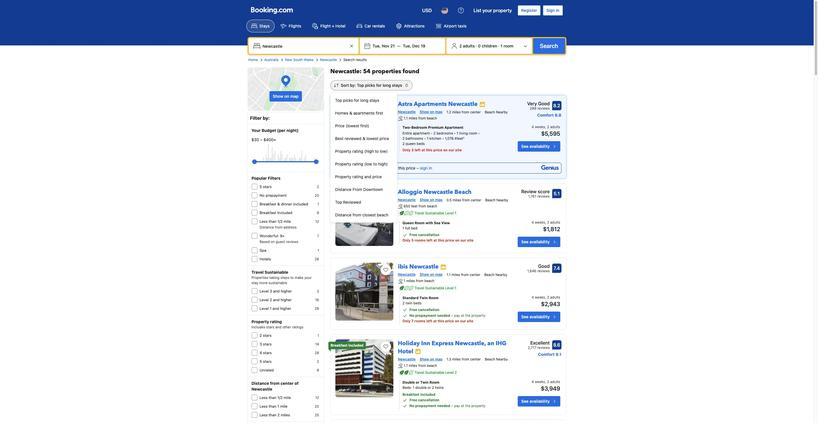 Task type: describe. For each thing, give the bounding box(es) containing it.
properties
[[251, 276, 268, 280]]

newcastle up 0.5
[[424, 188, 453, 196]]

map inside button
[[290, 94, 299, 99]]

attractions
[[404, 23, 425, 28]]

map for ibis
[[435, 273, 443, 277]]

wales
[[304, 58, 314, 62]]

rentals
[[372, 23, 385, 28]]

nearby for astra apartments newcastle
[[496, 110, 508, 114]]

filters
[[268, 176, 281, 181]]

from right 0.5
[[462, 198, 470, 203]]

stars down popular filters
[[263, 185, 272, 189]]

top for picks
[[335, 98, 342, 103]]

level up "queen room with sea view" "link"
[[445, 211, 454, 216]]

1 vertical spatial 1.1
[[447, 273, 451, 277]]

4 weeks , 2 adults $3,949
[[532, 380, 560, 393]]

first
[[376, 111, 383, 116]]

1 inside beds: 1 double or 2 twins breakfast included
[[413, 386, 414, 390]]

1.1 for apartments
[[404, 116, 408, 121]]

, for holiday inn express newcastle, an ihg hotel
[[545, 380, 546, 385]]

only inside two-bedroom premium apartment entire apartment • 2 bedrooms • 1 living room • 2 bathrooms • 1 kitchen • 1,076.4feet² 2 queen beds only 3 left at this price on our site
[[403, 148, 411, 153]]

1 tue, from the left
[[372, 43, 381, 48]]

two-
[[403, 126, 411, 130]]

1 vertical spatial property
[[471, 314, 486, 318]]

beach nearby for astra apartments newcastle
[[485, 110, 508, 114]]

1 horizontal spatial your
[[483, 8, 492, 13]]

rating for (low
[[352, 162, 363, 167]]

newcastle down ibis
[[398, 273, 416, 277]]

apartments
[[353, 111, 375, 116]]

this right discount
[[398, 166, 405, 171]]

28 for rating
[[315, 351, 319, 356]]

show on map for holiday
[[420, 358, 443, 362]]

9 for breakfast included
[[317, 211, 319, 215]]

downtown
[[363, 187, 383, 192]]

ibis newcastle
[[398, 263, 439, 271]]

stars up unrated
[[263, 360, 272, 364]]

miles up two-
[[409, 116, 417, 121]]

– right $30
[[260, 137, 262, 142]]

1 no prepayment needed – pay at the property from the top
[[409, 314, 486, 318]]

scored 8.6 element
[[552, 341, 561, 350]]

excellent element
[[528, 340, 550, 347]]

by: for filter
[[263, 116, 270, 121]]

0 vertical spatial stays
[[392, 83, 402, 88]]

travel sustainable level 1 for $2,943
[[414, 286, 456, 291]]

premium
[[428, 126, 444, 130]]

based
[[260, 240, 270, 244]]

newcastle up 1 miles from beach at the bottom of the page
[[409, 263, 439, 271]]

from
[[353, 187, 362, 192]]

steps
[[280, 276, 289, 280]]

2 pay from the top
[[454, 404, 460, 409]]

and for rating
[[364, 175, 371, 179]]

this down sea
[[438, 239, 444, 243]]

from up travel sustainable level 2
[[418, 364, 426, 368]]

& for homes & apartments first
[[349, 111, 352, 116]]

• down the apartment
[[424, 137, 426, 141]]

to for (high
[[375, 149, 379, 154]]

2 vertical spatial room
[[430, 381, 439, 385]]

1 horizontal spatial 7
[[411, 319, 414, 324]]

3 free from the top
[[409, 399, 417, 403]]

unrated
[[260, 368, 274, 373]]

(high
[[364, 149, 374, 154]]

weeks for holiday inn express newcastle, an ihg hotel
[[535, 380, 545, 385]]

search results updated. newcastle: 54 properties found. element
[[330, 68, 566, 76]]

good inside good 1,646 reviews
[[538, 264, 550, 269]]

closest
[[362, 213, 376, 218]]

beach right 0.5 miles from center
[[485, 198, 496, 203]]

3 up 16
[[317, 290, 319, 294]]

2 than from the top
[[269, 396, 276, 401]]

1.1 miles from center
[[447, 273, 480, 277]]

2 less than 1/2 mile from the top
[[260, 396, 291, 401]]

search for search results
[[343, 58, 355, 62]]

travel for $3,949
[[414, 371, 424, 375]]

0 vertical spatial long
[[383, 83, 391, 88]]

2 1/2 from the top
[[277, 396, 283, 401]]

review score element
[[521, 188, 550, 195]]

from inside button
[[353, 213, 361, 218]]

adults for holiday inn express newcastle, an ihg hotel
[[550, 380, 560, 385]]

from right 1.2
[[462, 110, 469, 114]]

site for only 5 rooms left at this price on our site
[[467, 239, 474, 243]]

sustainable for $2,943
[[425, 286, 444, 291]]

top inside main content
[[357, 83, 364, 88]]

south
[[293, 58, 303, 62]]

2 vertical spatial property
[[471, 404, 486, 409]]

top for reviewed
[[335, 200, 342, 205]]

newcastle right wales
[[320, 58, 337, 62]]

low)
[[380, 149, 388, 154]]

– down the double or twin room link
[[451, 404, 453, 409]]

alloggio newcastle beach image
[[335, 188, 393, 246]]

1 vertical spatial twin
[[420, 381, 429, 385]]

for inside button
[[354, 98, 359, 103]]

miles down less than 1 mile
[[281, 413, 290, 418]]

0
[[478, 43, 481, 48]]

distance from closest beach button
[[330, 209, 397, 222]]

4 for astra apartments newcastle
[[532, 125, 534, 129]]

1 vertical spatial prepayment
[[415, 314, 436, 318]]

2 less from the top
[[260, 396, 268, 401]]

4 weeks , 2 adults $1,812
[[532, 221, 560, 233]]

see for holiday inn express newcastle, an ihg hotel
[[521, 399, 529, 404]]

20 for popular filters
[[315, 194, 319, 198]]

comfort 8.8
[[537, 113, 561, 118]]

ibis newcastle image
[[335, 263, 393, 321]]

newcastle down holiday
[[398, 358, 416, 362]]

room inside button
[[504, 43, 513, 48]]

3 less from the top
[[260, 405, 268, 409]]

holiday inn express newcastle, an ihg hotel image
[[335, 340, 393, 398]]

stars up '4 stars'
[[263, 342, 272, 347]]

reviews for score
[[537, 195, 550, 199]]

adults for astra apartments newcastle
[[550, 125, 560, 129]]

property rating and price
[[335, 175, 382, 179]]

sustainable inside travel sustainable properties taking steps to make your stay more sustainable
[[265, 270, 288, 275]]

free for $2,943
[[409, 308, 417, 312]]

show on map for ibis
[[420, 273, 443, 277]]

distance for distance from center of newcastle
[[251, 382, 269, 386]]

beach down alloggio newcastle beach
[[427, 204, 437, 209]]

nearby for ibis newcastle
[[495, 273, 507, 277]]

1 less than 1/2 mile from the top
[[260, 219, 291, 224]]

0 horizontal spatial in
[[429, 166, 432, 171]]

1 less from the top
[[260, 219, 268, 224]]

list your property link
[[470, 3, 515, 17]]

(lowest
[[346, 123, 359, 128]]

0 vertical spatial 5
[[260, 185, 262, 189]]

1 inside button
[[501, 43, 503, 48]]

standard
[[403, 296, 419, 301]]

0 vertical spatial mile
[[284, 219, 291, 224]]

map for astra
[[435, 110, 443, 114]]

$1,812
[[543, 226, 560, 233]]

property rating (low to high)
[[335, 162, 388, 167]]

1 the from the top
[[465, 314, 470, 318]]

distance for distance from closest beach
[[335, 213, 352, 218]]

level up standard twin room 'link'
[[445, 286, 454, 291]]

availability for astra apartments newcastle
[[530, 144, 550, 149]]

at down standard twin room 'link'
[[461, 314, 464, 318]]

from right feet
[[419, 204, 426, 209]]

price (lowest first)
[[335, 123, 369, 128]]

very
[[527, 101, 537, 106]]

miles up standard twin room 'link'
[[452, 273, 460, 277]]

holiday inn express newcastle, an ihg hotel link
[[398, 338, 506, 356]]

only for only 7 rooms left at this price on our site
[[403, 319, 411, 324]]

miles up double
[[409, 364, 417, 368]]

650
[[404, 204, 410, 209]]

with
[[426, 221, 433, 226]]

taxis
[[458, 23, 467, 28]]

ibis newcastle link
[[398, 261, 439, 271]]

picks inside button
[[343, 98, 353, 103]]

astra apartments newcastle
[[398, 100, 478, 108]]

top picks for long stays button
[[330, 94, 397, 107]]

and inside property rating includes stars and other ratings
[[275, 326, 281, 330]]

1 12 from the top
[[315, 220, 319, 224]]

travel for $2,943
[[414, 286, 424, 291]]

4 inside the 4 weeks , 2 adults $1,812
[[532, 221, 534, 225]]

homes
[[335, 111, 348, 116]]

included inside beds: 1 double or 2 twins breakfast included
[[420, 393, 435, 397]]

flight
[[320, 23, 331, 28]]

1 needed from the top
[[437, 314, 450, 318]]

room inside 'link'
[[429, 296, 439, 301]]

—
[[397, 43, 401, 48]]

show on map inside button
[[273, 94, 299, 99]]

from down the 'ibis newcastle'
[[416, 279, 423, 284]]

and for 2
[[273, 298, 280, 303]]

1 pay from the top
[[454, 314, 460, 318]]

0.5
[[447, 198, 452, 203]]

3 free cancellation from the top
[[409, 399, 439, 403]]

long inside button
[[360, 98, 368, 103]]

travel for $1,812
[[414, 211, 424, 216]]

sustainable
[[269, 281, 287, 286]]

• down bedrooms
[[442, 137, 444, 141]]

see availability link for ibis newcastle
[[518, 312, 560, 323]]

car rentals link
[[352, 20, 390, 32]]

• right living
[[478, 131, 480, 136]]

2 vertical spatial prepayment
[[415, 404, 436, 409]]

distance for distance from address
[[260, 226, 274, 230]]

property for property rating (high to low)
[[335, 149, 351, 154]]

beach for ibis newcastle
[[484, 273, 495, 277]]

beach nearby for holiday inn express newcastle, an ihg hotel
[[485, 358, 508, 362]]

3 up level 2 and higher
[[270, 289, 272, 294]]

only for only 5 rooms left at this price on our site
[[403, 239, 411, 243]]

8.6
[[553, 343, 560, 348]]

comfort for astra apartments newcastle
[[537, 113, 554, 118]]

3 down 2 stars
[[260, 342, 262, 347]]

by: for sort
[[350, 83, 356, 88]]

breakfast & dinner included
[[260, 202, 308, 207]]

this inside two-bedroom premium apartment entire apartment • 2 bedrooms • 1 living room • 2 bathrooms • 1 kitchen • 1,076.4feet² 2 queen beds only 3 left at this price on our site
[[426, 148, 433, 153]]

level down level 2 and higher
[[260, 307, 269, 311]]

4 less from the top
[[260, 413, 268, 418]]

price inside "button"
[[380, 136, 389, 141]]

tue, nov 21 button
[[370, 41, 397, 51]]

weeks for ibis newcastle
[[535, 296, 545, 300]]

standard twin room
[[403, 296, 439, 301]]

stars up 3 stars
[[263, 334, 272, 338]]

taking
[[269, 276, 279, 280]]

double or twin room link
[[403, 381, 501, 386]]

stays link
[[246, 20, 275, 32]]

newcastle up 650
[[398, 198, 416, 202]]

alloggio newcastle beach
[[398, 188, 472, 196]]

beach for astra apartments newcastle
[[485, 110, 495, 114]]

scored 7.4 element
[[552, 264, 561, 273]]

usd button
[[419, 3, 435, 17]]

1.2 miles from center
[[447, 110, 481, 114]]

hotel inside holiday inn express newcastle, an ihg hotel
[[398, 348, 413, 356]]

1.1 for inn
[[404, 364, 408, 368]]

level 1 and higher
[[260, 307, 291, 311]]

room inside "link"
[[415, 221, 425, 226]]

0 horizontal spatial hotel
[[335, 23, 345, 28]]

2 inside 4 weeks , 2 adults $5,595
[[547, 125, 549, 129]]

newcastle: 54 properties found
[[330, 68, 419, 75]]

• up 1,076.4feet²
[[454, 131, 456, 136]]

scored 8.2 element
[[552, 101, 561, 110]]

this property is part of our preferred partner program. it's committed to providing excellent service and good value. it'll pay us a higher commission if you make a booking. image for newcastle
[[440, 265, 446, 270]]

adults inside button
[[463, 43, 475, 48]]

discount
[[375, 166, 391, 171]]

beds inside two-bedroom premium apartment entire apartment • 2 bedrooms • 1 living room • 2 bathrooms • 1 kitchen • 1,076.4feet² 2 queen beds only 3 left at this price on our site
[[417, 142, 425, 146]]

distance from center of newcastle
[[251, 382, 299, 392]]

1 horizontal spatial in
[[556, 8, 559, 13]]

stars inside property rating includes stars and other ratings
[[266, 326, 274, 330]]

0 vertical spatial included
[[293, 202, 308, 207]]

distance from downtown
[[335, 187, 383, 192]]

price down "queen room with sea view" "link"
[[445, 239, 454, 243]]

rating for (high
[[352, 149, 363, 154]]

$5,595
[[541, 131, 560, 137]]

see for ibis newcastle
[[521, 315, 529, 320]]

1.3
[[447, 358, 451, 362]]

0 vertical spatial no
[[260, 193, 265, 198]]

high)
[[378, 162, 388, 167]]

weeks for astra apartments newcastle
[[535, 125, 545, 129]]

1 full bed
[[403, 227, 417, 231]]

0 vertical spatial for
[[376, 83, 382, 88]]

left for 5
[[427, 239, 433, 243]]

cancellation for $1,812
[[418, 233, 439, 238]]

beach for holiday inn express newcastle, an ihg hotel
[[485, 358, 495, 362]]

adults for ibis newcastle
[[550, 296, 560, 300]]

2 vertical spatial mile
[[280, 405, 287, 409]]

see availability link for holiday inn express newcastle, an ihg hotel
[[518, 397, 560, 407]]

flights
[[289, 23, 301, 28]]

site for only 7 rooms left at this price on our site
[[467, 319, 473, 324]]

1,646
[[527, 269, 536, 274]]

free for $1,812
[[409, 233, 417, 238]]

breakfast inside beds: 1 double or 2 twins breakfast included
[[403, 393, 419, 397]]

from up standard twin room 'link'
[[461, 273, 469, 277]]

cancellation for $2,943
[[418, 308, 439, 312]]

results
[[356, 58, 367, 62]]

level down more
[[260, 289, 269, 294]]

home
[[248, 58, 258, 62]]

beach up 0.5 miles from center
[[455, 188, 472, 196]]

2 inside beds: 1 double or 2 twins breakfast included
[[432, 386, 434, 390]]

sort by: top picks for long stays
[[341, 83, 402, 88]]

two-bedroom premium apartment link
[[403, 125, 501, 131]]

– left sign
[[417, 166, 419, 171]]

miles right 1.3
[[452, 358, 461, 362]]

price down standard twin room 'link'
[[445, 319, 454, 324]]

center for astra apartments newcastle
[[470, 110, 481, 114]]

stars down 3 stars
[[263, 351, 272, 356]]

breakfast included
[[331, 344, 363, 348]]

1 vertical spatial mile
[[284, 396, 291, 401]]

full
[[405, 227, 410, 231]]

at up the express
[[433, 319, 437, 324]]

adults inside the 4 weeks , 2 adults $1,812
[[550, 221, 560, 225]]

higher for level 3 and higher
[[281, 289, 292, 294]]

show on map button
[[269, 91, 302, 102]]

only 7 rooms left at this price on our site
[[403, 319, 473, 324]]

1 vertical spatial beds
[[413, 301, 422, 306]]

, inside the 4 weeks , 2 adults $1,812
[[545, 221, 546, 225]]

see availability for holiday inn express newcastle, an ihg hotel
[[521, 399, 550, 404]]

travel inside travel sustainable properties taking steps to make your stay more sustainable
[[251, 270, 264, 275]]

entire
[[403, 131, 412, 136]]

2 5 stars from the top
[[260, 360, 272, 364]]

0 horizontal spatial 7
[[317, 234, 319, 239]]

2 vertical spatial 5
[[260, 360, 262, 364]]

search button
[[533, 38, 565, 54]]

popular
[[251, 176, 267, 181]]

see availability for ibis newcastle
[[521, 315, 550, 320]]

children
[[482, 43, 497, 48]]

0 vertical spatial property
[[493, 8, 512, 13]]

2 inside button
[[459, 43, 462, 48]]

usd
[[422, 8, 432, 13]]

good 1,646 reviews
[[527, 264, 550, 274]]

new
[[285, 58, 292, 62]]

newcastle inside distance from center of newcastle
[[251, 387, 272, 392]]

at down the double or twin room link
[[461, 404, 464, 409]]

reviewed
[[345, 136, 361, 141]]

breakfast for breakfast included
[[331, 344, 348, 348]]

homes & apartments first button
[[330, 107, 397, 120]]

inn
[[421, 340, 430, 348]]



Task type: locate. For each thing, give the bounding box(es) containing it.
miles right 0.5
[[453, 198, 461, 203]]

3 see from the top
[[521, 315, 529, 320]]

weeks inside 4 weeks , 2 adults $2,943
[[535, 296, 545, 300]]

reviews for good
[[537, 106, 550, 111]]

adults left 0
[[463, 43, 475, 48]]

2 vertical spatial top
[[335, 200, 342, 205]]

1 miles from beach
[[404, 279, 434, 284]]

long up apartments
[[360, 98, 368, 103]]

breakfast included
[[260, 211, 292, 215]]

flights link
[[276, 20, 306, 32]]

0 vertical spatial twin
[[419, 296, 428, 301]]

than up distance from address
[[269, 219, 276, 224]]

map
[[290, 94, 299, 99], [435, 110, 443, 114], [435, 198, 443, 202], [435, 273, 443, 277], [435, 358, 443, 362]]

1 vertical spatial for
[[354, 98, 359, 103]]

+
[[332, 23, 334, 28]]

1 vertical spatial needed
[[437, 404, 450, 409]]

center for ibis newcastle
[[470, 273, 480, 277]]

beach inside button
[[377, 213, 388, 218]]

1 horizontal spatial room
[[504, 43, 513, 48]]

newcastle link
[[320, 57, 337, 63]]

from right 1.3
[[462, 358, 469, 362]]

less up less than 1 mile
[[260, 396, 268, 401]]

4 inside 4 weeks , 2 adults $5,595
[[532, 125, 534, 129]]

sign in link
[[420, 166, 432, 171]]

0 vertical spatial hotel
[[335, 23, 345, 28]]

twin up 2 twin beds
[[419, 296, 428, 301]]

level 2 and higher
[[260, 298, 292, 303]]

see availability link down the 4 weeks , 2 adults $3,949
[[518, 397, 560, 407]]

beach for astra
[[427, 116, 437, 121]]

rating inside button
[[352, 149, 363, 154]]

best reviewed & lowest price
[[335, 136, 389, 141]]

0 vertical spatial picks
[[365, 83, 375, 88]]

reviews inside very good 289 reviews
[[537, 106, 550, 111]]

show inside button
[[273, 94, 283, 99]]

search results
[[343, 58, 367, 62]]

top down the 54
[[357, 83, 364, 88]]

289
[[530, 106, 536, 111]]

property inside property rating includes stars and other ratings
[[251, 320, 269, 325]]

see availability link down 4 weeks , 2 adults $5,595
[[518, 142, 560, 152]]

filter by:
[[250, 116, 270, 121]]

nov
[[382, 43, 389, 48]]

to inside button
[[375, 149, 379, 154]]

2 availability from the top
[[530, 240, 550, 245]]

1.1
[[404, 116, 408, 121], [447, 273, 451, 277], [404, 364, 408, 368]]

sea
[[434, 221, 440, 226]]

top picks for long stays
[[335, 98, 379, 103]]

best
[[335, 136, 344, 141]]

to right the (low
[[373, 162, 377, 167]]

distance for distance from downtown
[[335, 187, 352, 192]]

0 vertical spatial less than 1/2 mile
[[260, 219, 291, 224]]

property rating and price button
[[330, 171, 397, 184]]

astra apartments newcastle image
[[335, 100, 393, 158]]

– up only 7 rooms left at this price on our site
[[451, 314, 453, 318]]

see availability link down the 4 weeks , 2 adults $1,812
[[518, 237, 560, 248]]

standard twin room link
[[403, 296, 501, 301]]

, inside 4 weeks , 2 adults $2,943
[[545, 296, 546, 300]]

2,717
[[528, 346, 536, 350]]

very good element
[[527, 100, 550, 107]]

price left sign
[[406, 166, 415, 171]]

site up newcastle,
[[467, 319, 473, 324]]

rooms for 7
[[414, 319, 425, 324]]

1 vertical spatial &
[[363, 136, 365, 141]]

2 see availability from the top
[[521, 240, 550, 245]]

mile up less than 2 miles
[[280, 405, 287, 409]]

16
[[315, 298, 319, 303]]

left inside two-bedroom premium apartment entire apartment • 2 bedrooms • 1 living room • 2 bathrooms • 1 kitchen • 1,076.4feet² 2 queen beds only 3 left at this price on our site
[[415, 148, 421, 153]]

3 , from the top
[[545, 296, 546, 300]]

0 vertical spatial our
[[448, 148, 454, 153]]

1 see availability link from the top
[[518, 142, 560, 152]]

than down less than 1 mile
[[269, 413, 276, 418]]

0 vertical spatial 12
[[315, 220, 319, 224]]

beach for holiday
[[427, 364, 437, 368]]

stays up 'first'
[[370, 98, 379, 103]]

availability for holiday inn express newcastle, an ihg hotel
[[530, 399, 550, 404]]

center inside distance from center of newcastle
[[281, 382, 294, 386]]

higher for level 2 and higher
[[281, 298, 292, 303]]

than up less than 2 miles
[[269, 405, 276, 409]]

1 vertical spatial picks
[[343, 98, 353, 103]]

1 vertical spatial only
[[403, 239, 411, 243]]

reviews for on
[[286, 240, 298, 244]]

this up the express
[[438, 319, 444, 324]]

2 vertical spatial cancellation
[[418, 399, 439, 403]]

address
[[284, 226, 297, 230]]

1 travel sustainable level 1 from the top
[[414, 211, 456, 216]]

beds:
[[403, 386, 412, 390]]

main content
[[328, 68, 568, 424]]

1 vertical spatial pay
[[454, 404, 460, 409]]

rating for includes
[[270, 320, 282, 325]]

1 1/2 from the top
[[277, 219, 283, 224]]

0 vertical spatial room
[[504, 43, 513, 48]]

breakfast for breakfast & dinner included
[[260, 202, 276, 207]]

free cancellation down standard twin room
[[409, 308, 439, 312]]

0 horizontal spatial tue,
[[372, 43, 381, 48]]

3 see availability from the top
[[521, 315, 550, 320]]

1 vertical spatial 12
[[315, 396, 319, 401]]

3 see availability link from the top
[[518, 312, 560, 323]]

search inside button
[[540, 43, 558, 49]]

newcastle down 'astra'
[[398, 110, 416, 114]]

• up the kitchen
[[431, 131, 433, 136]]

0 vertical spatial pay
[[454, 314, 460, 318]]

2 cancellation from the top
[[418, 308, 439, 312]]

price down the kitchen
[[433, 148, 442, 153]]

4 than from the top
[[269, 413, 276, 418]]

center for holiday inn express newcastle, an ihg hotel
[[470, 358, 481, 362]]

0 vertical spatial site
[[455, 148, 462, 153]]

price inside button
[[372, 175, 382, 179]]

on inside button
[[284, 94, 289, 99]]

distance down unrated
[[251, 382, 269, 386]]

miles down ibis
[[406, 279, 415, 284]]

property down get at the left of page
[[335, 175, 351, 179]]

1 5 stars from the top
[[260, 185, 272, 189]]

0 vertical spatial 1.1 miles from beach
[[404, 116, 437, 121]]

review score 1,761 reviews
[[521, 189, 550, 199]]

, inside 4 weeks , 2 adults $5,595
[[545, 125, 546, 129]]

2 inside 4 weeks , 2 adults $2,943
[[547, 296, 549, 300]]

beach nearby
[[485, 110, 508, 114], [485, 198, 508, 203], [484, 273, 507, 277], [485, 358, 508, 362]]

than
[[269, 219, 276, 224], [269, 396, 276, 401], [269, 405, 276, 409], [269, 413, 276, 418]]

, for astra apartments newcastle
[[545, 125, 546, 129]]

, up $1,812 on the bottom right of the page
[[545, 221, 546, 225]]

2 vertical spatial 28
[[315, 351, 319, 356]]

property rating (high to low)
[[335, 149, 388, 154]]

adults up $3,949
[[550, 380, 560, 385]]

group
[[254, 157, 316, 167]]

see for astra apartments newcastle
[[521, 144, 529, 149]]

9 for unrated
[[317, 369, 319, 373]]

0 vertical spatial cancellation
[[418, 233, 439, 238]]

night)
[[287, 128, 299, 133]]

travel down the 650 feet from beach
[[414, 211, 424, 216]]

reviews inside excellent 2,717 reviews
[[537, 346, 550, 350]]

1.1 miles from beach for inn
[[404, 364, 437, 368]]

1 vertical spatial no
[[409, 314, 414, 318]]

3 weeks from the top
[[535, 296, 545, 300]]

4 stars
[[260, 351, 272, 356]]

this property is part of our preferred partner program. it's committed to providing excellent service and good value. it'll pay us a higher commission if you make a booking. image
[[479, 102, 485, 107], [479, 102, 485, 107], [440, 265, 446, 270], [415, 349, 421, 355], [415, 349, 421, 355]]

1 vertical spatial the
[[465, 404, 470, 409]]

astra apartments newcastle link
[[398, 98, 478, 108]]

and for 1
[[273, 307, 279, 311]]

rating for and
[[352, 175, 363, 179]]

0 vertical spatial needed
[[437, 314, 450, 318]]

2 28 from the top
[[315, 307, 319, 311]]

3 availability from the top
[[530, 315, 550, 320]]

popular filters
[[251, 176, 281, 181]]

1 horizontal spatial long
[[383, 83, 391, 88]]

and left other
[[275, 326, 281, 330]]

1 vertical spatial hotel
[[398, 348, 413, 356]]

other
[[282, 326, 291, 330]]

reviews inside review score 1,761 reviews
[[537, 195, 550, 199]]

rating inside property rating includes stars and other ratings
[[270, 320, 282, 325]]

newcastle down unrated
[[251, 387, 272, 392]]

2 vertical spatial included
[[420, 393, 435, 397]]

4 see from the top
[[521, 399, 529, 404]]

2 vertical spatial no
[[409, 404, 414, 409]]

& left lowest
[[363, 136, 365, 141]]

on inside two-bedroom premium apartment entire apartment • 2 bedrooms • 1 living room • 2 bathrooms • 1 kitchen • 1,076.4feet² 2 queen beds only 3 left at this price on our site
[[443, 148, 448, 153]]

nearby for holiday inn express newcastle, an ihg hotel
[[496, 358, 508, 362]]

1 free from the top
[[409, 233, 417, 238]]

1 see from the top
[[521, 144, 529, 149]]

flight + hotel link
[[307, 20, 350, 32]]

room up bed
[[415, 221, 425, 226]]

price
[[380, 136, 389, 141], [433, 148, 442, 153], [406, 166, 415, 171], [372, 175, 382, 179], [445, 239, 454, 243], [445, 319, 454, 324]]

1 horizontal spatial by:
[[350, 83, 356, 88]]

2 inside the 4 weeks , 2 adults $1,812
[[547, 221, 549, 225]]

1 weeks from the top
[[535, 125, 545, 129]]

1 vertical spatial 20
[[315, 405, 319, 409]]

map for holiday
[[435, 358, 443, 362]]

0 vertical spatial 1/2
[[277, 219, 283, 224]]

, inside the 4 weeks , 2 adults $3,949
[[545, 380, 546, 385]]

or right double
[[428, 386, 431, 390]]

less than 1/2 mile up less than 1 mile
[[260, 396, 291, 401]]

see availability link down 4 weeks , 2 adults $2,943
[[518, 312, 560, 323]]

0 vertical spatial 5 stars
[[260, 185, 272, 189]]

1 horizontal spatial hotel
[[398, 348, 413, 356]]

2 vertical spatial free cancellation
[[409, 399, 439, 403]]

site down 1,076.4feet²
[[455, 148, 462, 153]]

beach down the 'ibis newcastle'
[[424, 279, 434, 284]]

our for only 7 rooms left at this price on our site
[[460, 319, 466, 324]]

9+
[[280, 234, 285, 239]]

dec
[[412, 43, 420, 48]]

blue genius logo image
[[541, 166, 559, 170], [541, 166, 559, 170]]

0 vertical spatial comfort
[[537, 113, 554, 118]]

4 for ibis newcastle
[[532, 296, 534, 300]]

2 horizontal spatial &
[[363, 136, 365, 141]]

prepayment down beds: 1 double or 2 twins breakfast included
[[415, 404, 436, 409]]

1 1.1 miles from beach from the top
[[404, 116, 437, 121]]

to for (low
[[373, 162, 377, 167]]

from up 9+
[[275, 226, 283, 230]]

adults up $2,943
[[550, 296, 560, 300]]

property rating (high to low) button
[[330, 145, 397, 158]]

2 no prepayment needed – pay at the property from the top
[[409, 404, 486, 409]]

our inside two-bedroom premium apartment entire apartment • 2 bedrooms • 1 living room • 2 bathrooms • 1 kitchen • 1,076.4feet² 2 queen beds only 3 left at this price on our site
[[448, 148, 454, 153]]

top
[[357, 83, 364, 88], [335, 98, 342, 103], [335, 200, 342, 205]]

level up level 1 and higher
[[260, 298, 269, 303]]

2 free from the top
[[409, 308, 417, 312]]

comfort down very good 289 reviews
[[537, 113, 554, 118]]

25
[[315, 414, 319, 418]]

1 vertical spatial rooms
[[414, 319, 425, 324]]

or up double
[[416, 381, 419, 385]]

only
[[403, 148, 411, 153], [403, 239, 411, 243], [403, 319, 411, 324]]

1 cancellation from the top
[[418, 233, 439, 238]]

this property is part of our preferred partner program. it's committed to providing excellent service and good value. it'll pay us a higher commission if you make a booking. image for inn
[[415, 349, 421, 355]]

2 stars
[[260, 334, 272, 338]]

weeks up '$5,595' in the top right of the page
[[535, 125, 545, 129]]

adults inside the 4 weeks , 2 adults $3,949
[[550, 380, 560, 385]]

sustainable for $3,949
[[425, 371, 444, 375]]

1 , from the top
[[545, 125, 546, 129]]

in
[[556, 8, 559, 13], [429, 166, 432, 171]]

free cancellation
[[409, 233, 439, 238], [409, 308, 439, 312], [409, 399, 439, 403]]

28
[[315, 257, 319, 262], [315, 307, 319, 311], [315, 351, 319, 356]]

distance inside distance from center of newcastle
[[251, 382, 269, 386]]

5 down popular
[[260, 185, 262, 189]]

1 20 from the top
[[315, 194, 319, 198]]

higher down level 3 and higher
[[281, 298, 292, 303]]

4 see availability from the top
[[521, 399, 550, 404]]

2 vertical spatial free
[[409, 399, 417, 403]]

to left low) at the top left
[[375, 149, 379, 154]]

availability down the 4 weeks , 2 adults $3,949
[[530, 399, 550, 404]]

price down discount
[[372, 175, 382, 179]]

top inside 'button'
[[335, 200, 342, 205]]

2 12 from the top
[[315, 396, 319, 401]]

2 vertical spatial our
[[460, 319, 466, 324]]

0 horizontal spatial included
[[293, 202, 308, 207]]

availability down 4 weeks , 2 adults $2,943
[[530, 315, 550, 320]]

filter
[[250, 116, 262, 121]]

to
[[375, 149, 379, 154], [373, 162, 377, 167], [290, 276, 294, 280]]

1 horizontal spatial ·
[[498, 43, 500, 48]]

0 vertical spatial beds
[[417, 142, 425, 146]]

homes & apartments first
[[335, 111, 383, 116]]

1 vertical spatial in
[[429, 166, 432, 171]]

scored 5.1 element
[[552, 189, 561, 199]]

show for astra
[[420, 110, 429, 114]]

property rating (low to high) button
[[330, 158, 397, 171]]

higher for level 1 and higher
[[280, 307, 291, 311]]

2 only from the top
[[403, 239, 411, 243]]

miles right 1.2
[[452, 110, 461, 114]]

stays inside button
[[370, 98, 379, 103]]

beach for ibis
[[424, 279, 434, 284]]

2 free cancellation from the top
[[409, 308, 439, 312]]

main content containing newcastle: 54 properties found
[[328, 68, 568, 424]]

1 vertical spatial or
[[428, 386, 431, 390]]

rating down member-
[[352, 175, 363, 179]]

reviews up comfort 9.1
[[537, 346, 550, 350]]

0 vertical spatial no prepayment needed – pay at the property
[[409, 314, 486, 318]]

& right homes
[[349, 111, 352, 116]]

1 vertical spatial your
[[304, 276, 312, 280]]

0 horizontal spatial for
[[354, 98, 359, 103]]

our down 1,076.4feet²
[[448, 148, 454, 153]]

hotel right +
[[335, 23, 345, 28]]

2 vertical spatial &
[[277, 202, 280, 207]]

property inside button
[[335, 149, 351, 154]]

left down 'with'
[[427, 239, 433, 243]]

0 vertical spatial 1.1
[[404, 116, 408, 121]]

beds: 1 double or 2 twins breakfast included
[[403, 386, 444, 397]]

1 horizontal spatial tue,
[[403, 43, 411, 48]]

2 tue, from the left
[[403, 43, 411, 48]]

28 for sustainable
[[315, 307, 319, 311]]

1 vertical spatial 28
[[315, 307, 319, 311]]

1 · from the left
[[476, 43, 477, 48]]

(low
[[364, 162, 372, 167]]

car rentals
[[365, 23, 385, 28]]

1 vertical spatial top
[[335, 98, 342, 103]]

$30 – $400+
[[251, 137, 276, 142]]

good inside very good 289 reviews
[[538, 101, 550, 106]]

4 inside 4 weeks , 2 adults $2,943
[[532, 296, 534, 300]]

availability down the 4 weeks , 2 adults $1,812
[[530, 240, 550, 245]]

picks
[[365, 83, 375, 88], [343, 98, 353, 103]]

only down queen
[[403, 148, 411, 153]]

1 see availability from the top
[[521, 144, 550, 149]]

0 horizontal spatial stays
[[370, 98, 379, 103]]

top inside button
[[335, 98, 342, 103]]

distance from downtown button
[[330, 184, 397, 196]]

1 vertical spatial 1.1 miles from beach
[[404, 364, 437, 368]]

3 only from the top
[[403, 319, 411, 324]]

to inside travel sustainable properties taking steps to make your stay more sustainable
[[290, 276, 294, 280]]

show for ibis
[[420, 273, 429, 277]]

only 5 rooms left at this price on our site
[[403, 239, 474, 243]]

2 20 from the top
[[315, 405, 319, 409]]

see availability link for astra apartments newcastle
[[518, 142, 560, 152]]

member-
[[349, 166, 366, 171]]

1 horizontal spatial search
[[540, 43, 558, 49]]

weeks inside the 4 weeks , 2 adults $1,812
[[535, 221, 545, 225]]

1 good from the top
[[538, 101, 550, 106]]

adults inside 4 weeks , 2 adults $2,943
[[550, 296, 560, 300]]

2 vertical spatial higher
[[280, 307, 291, 311]]

good right 289
[[538, 101, 550, 106]]

20 for distance from center of newcastle
[[315, 405, 319, 409]]

get
[[338, 166, 345, 171]]

good element
[[527, 263, 550, 270]]

3 stars
[[260, 342, 272, 347]]

, up '$5,595' in the top right of the page
[[545, 125, 546, 129]]

see availability down 4 weeks , 2 adults $5,595
[[521, 144, 550, 149]]

at down sea
[[433, 239, 437, 243]]

beds down standard twin room
[[413, 301, 422, 306]]

at inside two-bedroom premium apartment entire apartment • 2 bedrooms • 1 living room • 2 bathrooms • 1 kitchen • 1,076.4feet² 2 queen beds only 3 left at this price on our site
[[422, 148, 425, 153]]

property for property rating and price
[[335, 175, 351, 179]]

& left dinner
[[277, 202, 280, 207]]

stars
[[263, 185, 272, 189], [266, 326, 274, 330], [263, 334, 272, 338], [263, 342, 272, 347], [263, 351, 272, 356], [263, 360, 272, 364]]

2 weeks from the top
[[535, 221, 545, 225]]

weeks up $2,943
[[535, 296, 545, 300]]

guest
[[276, 240, 285, 244]]

top reviewed
[[335, 200, 361, 205]]

1 vertical spatial cancellation
[[418, 308, 439, 312]]

from inside distance from center of newcastle
[[270, 382, 280, 386]]

rating left the (low
[[352, 162, 363, 167]]

1 availability from the top
[[530, 144, 550, 149]]

0 vertical spatial 20
[[315, 194, 319, 198]]

includes
[[251, 326, 265, 330]]

8.2
[[553, 103, 560, 108]]

2 1.1 miles from beach from the top
[[404, 364, 437, 368]]

1.1 up two-
[[404, 116, 408, 121]]

1 than from the top
[[269, 219, 276, 224]]

comfort
[[537, 113, 554, 118], [538, 352, 555, 357]]

0 vertical spatial rooms
[[415, 239, 426, 243]]

twin inside 'link'
[[419, 296, 428, 301]]

&
[[349, 111, 352, 116], [363, 136, 365, 141], [277, 202, 280, 207]]

show on map for astra
[[420, 110, 443, 114]]

booking.com image
[[251, 7, 293, 14]]

property for property rating (low to high)
[[335, 162, 351, 167]]

level up the double or twin room link
[[445, 371, 454, 375]]

see availability for astra apartments newcastle
[[521, 144, 550, 149]]

4 see availability link from the top
[[518, 397, 560, 407]]

no prepayment
[[260, 193, 287, 198]]

make
[[295, 276, 303, 280]]

travel sustainable level 2
[[414, 371, 457, 375]]

queen
[[403, 221, 414, 226]]

1 horizontal spatial or
[[428, 386, 431, 390]]

free down beds: 1 double or 2 twins breakfast included
[[409, 399, 417, 403]]

this property is part of our preferred partner program. it's committed to providing excellent service and good value. it'll pay us a higher commission if you make a booking. image for apartments
[[479, 102, 485, 107]]

2 needed from the top
[[437, 404, 450, 409]]

price inside two-bedroom premium apartment entire apartment • 2 bedrooms • 1 living room • 2 bathrooms • 1 kitchen • 1,076.4feet² 2 queen beds only 3 left at this price on our site
[[433, 148, 442, 153]]

2 9 from the top
[[317, 369, 319, 373]]

14
[[315, 343, 319, 347]]

apartment
[[413, 131, 430, 136]]

picks down the 54
[[365, 83, 375, 88]]

0 horizontal spatial or
[[416, 381, 419, 385]]

1 vertical spatial 5
[[411, 239, 414, 243]]

2 see from the top
[[521, 240, 529, 245]]

0 vertical spatial &
[[349, 111, 352, 116]]

2 vertical spatial site
[[467, 319, 473, 324]]

free cancellation for $1,812
[[409, 233, 439, 238]]

beach nearby for ibis newcastle
[[484, 273, 507, 277]]

2 , from the top
[[545, 221, 546, 225]]

our for only 5 rooms left at this price on our site
[[460, 239, 466, 243]]

54
[[363, 68, 371, 75]]

0 vertical spatial travel sustainable level 1
[[414, 211, 456, 216]]

room inside two-bedroom premium apartment entire apartment • 2 bedrooms • 1 living room • 2 bathrooms • 1 kitchen • 1,076.4feet² 2 queen beds only 3 left at this price on our site
[[469, 131, 477, 136]]

kitchen
[[429, 137, 441, 141]]

& inside best reviewed & lowest price "button"
[[363, 136, 365, 141]]

1 free cancellation from the top
[[409, 233, 439, 238]]

2 travel sustainable level 1 from the top
[[414, 286, 456, 291]]

sustainable for $1,812
[[425, 211, 444, 216]]

room
[[415, 221, 425, 226], [429, 296, 439, 301], [430, 381, 439, 385]]

1 horizontal spatial picks
[[365, 83, 375, 88]]

2 · from the left
[[498, 43, 500, 48]]

3 28 from the top
[[315, 351, 319, 356]]

7.4
[[554, 266, 560, 271]]

the down the double or twin room link
[[465, 404, 470, 409]]

excellent 2,717 reviews
[[528, 341, 550, 350]]

breakfast for breakfast included
[[260, 211, 276, 215]]

3 cancellation from the top
[[418, 399, 439, 403]]

0 horizontal spatial picks
[[343, 98, 353, 103]]

weeks inside the 4 weeks , 2 adults $3,949
[[535, 380, 545, 385]]

reviews inside good 1,646 reviews
[[537, 269, 550, 274]]

double
[[403, 381, 415, 385]]

4 for holiday inn express newcastle, an ihg hotel
[[532, 380, 534, 385]]

adults inside 4 weeks , 2 adults $5,595
[[550, 125, 560, 129]]

breakfast right 14
[[331, 344, 348, 348]]

show for holiday
[[420, 358, 429, 362]]

& for breakfast & dinner included
[[277, 202, 280, 207]]

4 weeks from the top
[[535, 380, 545, 385]]

1 vertical spatial 9
[[317, 369, 319, 373]]

4 inside the 4 weeks , 2 adults $3,949
[[532, 380, 534, 385]]

4
[[532, 125, 534, 129], [532, 221, 534, 225], [532, 296, 534, 300], [260, 351, 262, 356], [532, 380, 534, 385]]

list
[[474, 8, 481, 13]]

1 vertical spatial long
[[360, 98, 368, 103]]

alloggio newcastle beach link
[[398, 186, 472, 196]]

& inside homes & apartments first button
[[349, 111, 352, 116]]

1.1 miles from beach for apartments
[[404, 116, 437, 121]]

and inside button
[[364, 175, 371, 179]]

1 only from the top
[[403, 148, 411, 153]]

1 vertical spatial 1/2
[[277, 396, 283, 401]]

double or twin room
[[403, 381, 439, 385]]

beach right 1.2 miles from center
[[485, 110, 495, 114]]

0 horizontal spatial long
[[360, 98, 368, 103]]

4 , from the top
[[545, 380, 546, 385]]

cancellation up only 5 rooms left at this price on our site
[[418, 233, 439, 238]]

weeks inside 4 weeks , 2 adults $5,595
[[535, 125, 545, 129]]

1 vertical spatial search
[[343, 58, 355, 62]]

0 vertical spatial only
[[403, 148, 411, 153]]

price right lowest
[[380, 136, 389, 141]]

search for search
[[540, 43, 558, 49]]

free cancellation down queen room with sea view
[[409, 233, 439, 238]]

3 than from the top
[[269, 405, 276, 409]]

mile up less than 1 mile
[[284, 396, 291, 401]]

3 inside two-bedroom premium apartment entire apartment • 2 bedrooms • 1 living room • 2 bathrooms • 1 kitchen • 1,076.4feet² 2 queen beds only 3 left at this price on our site
[[411, 148, 414, 153]]

stays
[[259, 23, 270, 28]]

express
[[432, 340, 454, 348]]

$30
[[251, 137, 259, 142]]

1 9 from the top
[[317, 211, 319, 215]]

2 see availability link from the top
[[518, 237, 560, 248]]

1 vertical spatial included
[[348, 344, 363, 348]]

0 vertical spatial 9
[[317, 211, 319, 215]]

2 inside the 4 weeks , 2 adults $3,949
[[547, 380, 549, 385]]

0 vertical spatial prepayment
[[266, 193, 287, 198]]

this property is part of our preferred partner program. it's committed to providing excellent service and good value. it'll pay us a higher commission if you make a booking. image
[[440, 265, 446, 270]]

Where are you going? field
[[260, 41, 348, 51]]

left for 7
[[426, 319, 432, 324]]

0 vertical spatial higher
[[281, 289, 292, 294]]

travel sustainable level 1 for $1,812
[[414, 211, 456, 216]]

your inside travel sustainable properties taking steps to make your stay more sustainable
[[304, 276, 312, 280]]

1 vertical spatial by:
[[263, 116, 270, 121]]

site inside two-bedroom premium apartment entire apartment • 2 bedrooms • 1 living room • 2 bathrooms • 1 kitchen • 1,076.4feet² 2 queen beds only 3 left at this price on our site
[[455, 148, 462, 153]]

0 vertical spatial 7
[[317, 234, 319, 239]]

or inside beds: 1 double or 2 twins breakfast included
[[428, 386, 431, 390]]

less
[[260, 219, 268, 224], [260, 396, 268, 401], [260, 405, 268, 409], [260, 413, 268, 418]]

beds
[[417, 142, 425, 146], [413, 301, 422, 306]]

your
[[251, 128, 261, 133]]

from up "bedroom"
[[418, 116, 426, 121]]

4 availability from the top
[[530, 399, 550, 404]]

by: inside main content
[[350, 83, 356, 88]]

2 good from the top
[[538, 264, 550, 269]]

1 28 from the top
[[315, 257, 319, 262]]

1 vertical spatial free cancellation
[[409, 308, 439, 312]]

1 vertical spatial stays
[[370, 98, 379, 103]]

free cancellation for $2,943
[[409, 308, 439, 312]]

0 horizontal spatial by:
[[263, 116, 270, 121]]

1.3 miles from center
[[447, 358, 481, 362]]

0 vertical spatial left
[[415, 148, 421, 153]]

needed down twins
[[437, 404, 450, 409]]

less down less than 1 mile
[[260, 413, 268, 418]]

1 vertical spatial site
[[467, 239, 474, 243]]

only
[[366, 166, 374, 171]]

to inside button
[[373, 162, 377, 167]]

$400+
[[264, 137, 276, 142]]

rooms for 5
[[415, 239, 426, 243]]

newcastle up 1.2 miles from center
[[448, 100, 478, 108]]

$3,949
[[541, 386, 560, 393]]

2 the from the top
[[465, 404, 470, 409]]

0 vertical spatial free
[[409, 233, 417, 238]]

beach right 1.1 miles from center
[[484, 273, 495, 277]]



Task type: vqa. For each thing, say whether or not it's contained in the screenshot.


